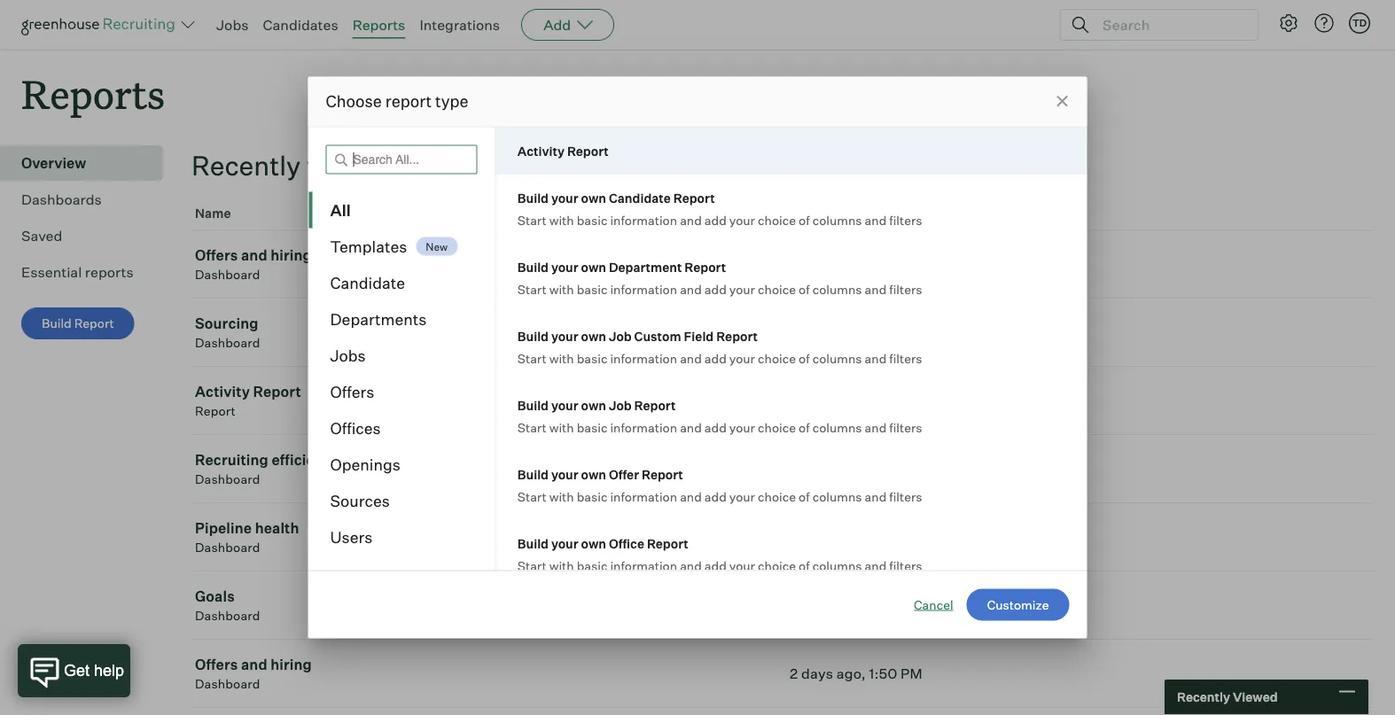 Task type: locate. For each thing, give the bounding box(es) containing it.
viewed
[[1233, 690, 1278, 705]]

last
[[790, 206, 817, 221]]

dashboard up sourcing
[[195, 267, 260, 283]]

information inside build your own offer report start with basic information and add your choice of columns and filters
[[610, 489, 677, 504]]

field
[[684, 328, 714, 344]]

1 start from the top
[[517, 212, 546, 227]]

3 own from the top
[[581, 328, 606, 344]]

2 with from the top
[[549, 281, 574, 297]]

choice inside build your own office report start with basic information and add your choice of columns and filters
[[758, 558, 796, 573]]

offices
[[330, 419, 381, 438]]

report inside build your own department report start with basic information and add your choice of columns and filters
[[684, 259, 726, 274]]

0 horizontal spatial viewed
[[307, 149, 394, 182]]

3 columns from the top
[[812, 350, 862, 366]]

2 days ago, 1:50 pm
[[790, 665, 923, 683]]

0 vertical spatial pm
[[906, 597, 928, 615]]

start inside build your own department report start with basic information and add your choice of columns and filters
[[517, 281, 546, 297]]

your
[[551, 190, 578, 205], [729, 212, 755, 227], [551, 259, 578, 274], [729, 281, 755, 297], [551, 328, 578, 344], [729, 350, 755, 366], [551, 397, 578, 413], [729, 419, 755, 435], [551, 466, 578, 482], [729, 489, 755, 504], [551, 536, 578, 551], [729, 558, 755, 573]]

ago,
[[837, 597, 866, 615], [837, 665, 866, 683]]

1 with from the top
[[549, 212, 574, 227]]

start inside build your own office report start with basic information and add your choice of columns and filters
[[517, 558, 546, 573]]

filters inside build your own job report start with basic information and add your choice of columns and filters
[[889, 419, 922, 435]]

sourcing dashboard
[[195, 315, 260, 351]]

0 vertical spatial ago,
[[837, 597, 866, 615]]

information inside build your own job report start with basic information and add your choice of columns and filters
[[610, 419, 677, 435]]

build
[[517, 190, 548, 205], [517, 259, 548, 274], [42, 316, 72, 331], [517, 328, 548, 344], [517, 397, 548, 413], [517, 466, 548, 482], [517, 536, 548, 551]]

6 columns from the top
[[812, 558, 862, 573]]

4 information from the top
[[610, 419, 677, 435]]

1 horizontal spatial activity
[[517, 143, 564, 158]]

viewed right 'last'
[[820, 206, 864, 221]]

of for build your own job report
[[799, 419, 810, 435]]

with
[[549, 212, 574, 227], [549, 281, 574, 297], [549, 350, 574, 366], [549, 419, 574, 435], [549, 489, 574, 504], [549, 558, 574, 573]]

1 vertical spatial job
[[609, 397, 632, 413]]

own inside build your own office report start with basic information and add your choice of columns and filters
[[581, 536, 606, 551]]

0 vertical spatial viewed
[[307, 149, 394, 182]]

choice for build your own job report
[[758, 419, 796, 435]]

5 with from the top
[[549, 489, 574, 504]]

2 days from the top
[[802, 665, 834, 683]]

1 2 from the top
[[790, 597, 798, 615]]

dashboard down sourcing
[[195, 335, 260, 351]]

6 basic from the top
[[577, 558, 607, 573]]

1 choice from the top
[[758, 212, 796, 227]]

ago, left "1:50"
[[837, 665, 866, 683]]

information for offer
[[610, 489, 677, 504]]

recently
[[192, 149, 301, 182], [1178, 690, 1231, 705]]

dashboard down pipeline
[[195, 540, 260, 556]]

own
[[581, 190, 606, 205], [581, 259, 606, 274], [581, 328, 606, 344], [581, 397, 606, 413], [581, 466, 606, 482], [581, 536, 606, 551]]

of inside build your own office report start with basic information and add your choice of columns and filters
[[799, 558, 810, 573]]

of inside build your own job custom field report start with basic information and add your choice of columns and filters
[[799, 350, 810, 366]]

with for build your own job report start with basic information and add your choice of columns and filters
[[549, 419, 574, 435]]

1 vertical spatial offers and hiring dashboard
[[195, 656, 312, 692]]

job up offer
[[609, 397, 632, 413]]

0 vertical spatial recently
[[192, 149, 301, 182]]

information up department
[[610, 212, 677, 227]]

filters for build your own department report start with basic information and add your choice of columns and filters
[[889, 281, 922, 297]]

activity report report
[[195, 383, 301, 419]]

choice for build your own department report
[[758, 281, 796, 297]]

add inside build your own job report start with basic information and add your choice of columns and filters
[[704, 419, 727, 435]]

1 vertical spatial hiring
[[271, 656, 312, 674]]

1 own from the top
[[581, 190, 606, 205]]

0 vertical spatial days
[[802, 597, 834, 615]]

columns for build your own offer report start with basic information and add your choice of columns and filters
[[812, 489, 862, 504]]

dashboard inside pipeline health dashboard
[[195, 540, 260, 556]]

last viewed
[[790, 206, 864, 221]]

6 start from the top
[[517, 558, 546, 573]]

departments
[[330, 309, 427, 329]]

add inside build your own job custom field report start with basic information and add your choice of columns and filters
[[704, 350, 727, 366]]

add inside 'build your own candidate report start with basic information and add your choice of columns and filters'
[[704, 212, 727, 227]]

dashboard down recruiting
[[195, 472, 260, 487]]

3 choice from the top
[[758, 350, 796, 366]]

job
[[609, 328, 632, 344], [609, 397, 632, 413]]

saved
[[21, 227, 62, 245]]

own inside build your own department report start with basic information and add your choice of columns and filters
[[581, 259, 606, 274]]

3 filters from the top
[[889, 350, 922, 366]]

ago, left 4:04 at the right
[[837, 597, 866, 615]]

1 filters from the top
[[889, 212, 922, 227]]

columns inside build your own job report start with basic information and add your choice of columns and filters
[[812, 419, 862, 435]]

offers up 'offices'
[[330, 382, 375, 402]]

5 columns from the top
[[812, 489, 862, 504]]

basic inside build your own offer report start with basic information and add your choice of columns and filters
[[577, 489, 607, 504]]

offers and hiring dashboard
[[195, 247, 312, 283], [195, 656, 312, 692]]

choice inside 'build your own candidate report start with basic information and add your choice of columns and filters'
[[758, 212, 796, 227]]

build for build report
[[42, 316, 72, 331]]

add up build your own office report start with basic information and add your choice of columns and filters
[[704, 489, 727, 504]]

4 dashboard from the top
[[195, 540, 260, 556]]

5 choice from the top
[[758, 489, 796, 504]]

and
[[680, 212, 702, 227], [865, 212, 887, 227], [241, 247, 268, 264], [680, 281, 702, 297], [865, 281, 887, 297], [680, 350, 702, 366], [865, 350, 887, 366], [680, 419, 702, 435], [865, 419, 887, 435], [680, 489, 702, 504], [865, 489, 887, 504], [680, 558, 702, 573], [865, 558, 887, 573], [241, 656, 268, 674]]

dashboard down goals
[[195, 609, 260, 624]]

with inside build your own office report start with basic information and add your choice of columns and filters
[[549, 558, 574, 573]]

viewed for last viewed
[[820, 206, 864, 221]]

0 vertical spatial activity
[[517, 143, 564, 158]]

add up "field"
[[704, 281, 727, 297]]

candidate inside 'build your own candidate report start with basic information and add your choice of columns and filters'
[[609, 190, 671, 205]]

ago, for 4:04
[[837, 597, 866, 615]]

build inside button
[[42, 316, 72, 331]]

1 vertical spatial reports
[[21, 67, 165, 120]]

activity inside activity report report
[[195, 383, 250, 401]]

own inside build your own job custom field report start with basic information and add your choice of columns and filters
[[581, 328, 606, 344]]

1 information from the top
[[610, 212, 677, 227]]

2 offers and hiring dashboard from the top
[[195, 656, 312, 692]]

3 start from the top
[[517, 350, 546, 366]]

6 own from the top
[[581, 536, 606, 551]]

add down build your own offer report start with basic information and add your choice of columns and filters
[[704, 558, 727, 573]]

basic inside 'build your own candidate report start with basic information and add your choice of columns and filters'
[[577, 212, 607, 227]]

hiring
[[271, 247, 312, 264], [271, 656, 312, 674]]

1 of from the top
[[799, 212, 810, 227]]

2 ago, from the top
[[837, 665, 866, 683]]

4 add from the top
[[704, 419, 727, 435]]

viewed for recently viewed
[[307, 149, 394, 182]]

4 with from the top
[[549, 419, 574, 435]]

basic inside build your own office report start with basic information and add your choice of columns and filters
[[577, 558, 607, 573]]

information inside build your own office report start with basic information and add your choice of columns and filters
[[610, 558, 677, 573]]

6 with from the top
[[549, 558, 574, 573]]

report
[[386, 91, 432, 111]]

days left "1:50"
[[802, 665, 834, 683]]

build for build your own job custom field report start with basic information and add your choice of columns and filters
[[517, 328, 548, 344]]

1 columns from the top
[[812, 212, 862, 227]]

own for build your own department report
[[581, 259, 606, 274]]

1 horizontal spatial reports
[[353, 16, 406, 34]]

add inside build your own offer report start with basic information and add your choice of columns and filters
[[704, 489, 727, 504]]

build inside build your own job custom field report start with basic information and add your choice of columns and filters
[[517, 328, 548, 344]]

own inside 'build your own candidate report start with basic information and add your choice of columns and filters'
[[581, 190, 606, 205]]

build for build your own offer report start with basic information and add your choice of columns and filters
[[517, 466, 548, 482]]

0 vertical spatial 2
[[790, 597, 798, 615]]

add inside build your own office report start with basic information and add your choice of columns and filters
[[704, 558, 727, 573]]

recently left viewed
[[1178, 690, 1231, 705]]

0 horizontal spatial activity
[[195, 383, 250, 401]]

dashboards link
[[21, 189, 156, 210]]

information inside build your own department report start with basic information and add your choice of columns and filters
[[610, 281, 677, 297]]

4 start from the top
[[517, 419, 546, 435]]

filters for build your own office report start with basic information and add your choice of columns and filters
[[889, 558, 922, 573]]

1 vertical spatial 2
[[790, 665, 798, 683]]

2 add from the top
[[704, 281, 727, 297]]

with inside 'build your own candidate report start with basic information and add your choice of columns and filters'
[[549, 212, 574, 227]]

2 job from the top
[[609, 397, 632, 413]]

6 add from the top
[[704, 558, 727, 573]]

2 dashboard from the top
[[195, 335, 260, 351]]

0 vertical spatial job
[[609, 328, 632, 344]]

1 vertical spatial pm
[[901, 665, 923, 683]]

dashboard down goals dashboard
[[195, 677, 260, 692]]

columns for build your own office report start with basic information and add your choice of columns and filters
[[812, 558, 862, 573]]

of inside build your own department report start with basic information and add your choice of columns and filters
[[799, 281, 810, 297]]

columns inside build your own job custom field report start with basic information and add your choice of columns and filters
[[812, 350, 862, 366]]

report
[[567, 143, 609, 158], [673, 190, 715, 205], [684, 259, 726, 274], [74, 316, 114, 331], [716, 328, 758, 344], [253, 383, 301, 401], [634, 397, 676, 413], [195, 404, 236, 419], [642, 466, 683, 482], [647, 536, 688, 551]]

filters inside build your own department report start with basic information and add your choice of columns and filters
[[889, 281, 922, 297]]

of
[[799, 212, 810, 227], [799, 281, 810, 297], [799, 350, 810, 366], [799, 419, 810, 435], [799, 489, 810, 504], [799, 558, 810, 573]]

6 choice from the top
[[758, 558, 796, 573]]

with for build your own offer report start with basic information and add your choice of columns and filters
[[549, 489, 574, 504]]

choice inside build your own job report start with basic information and add your choice of columns and filters
[[758, 419, 796, 435]]

name
[[195, 206, 231, 221]]

0 horizontal spatial recently
[[192, 149, 301, 182]]

build inside 'build your own candidate report start with basic information and add your choice of columns and filters'
[[517, 190, 548, 205]]

pm
[[906, 597, 928, 615], [901, 665, 923, 683]]

2 filters from the top
[[889, 281, 922, 297]]

5 information from the top
[[610, 489, 677, 504]]

1 horizontal spatial recently
[[1178, 690, 1231, 705]]

type
[[436, 91, 469, 111]]

columns inside build your own offer report start with basic information and add your choice of columns and filters
[[812, 489, 862, 504]]

add inside build your own department report start with basic information and add your choice of columns and filters
[[704, 281, 727, 297]]

with for build your own office report start with basic information and add your choice of columns and filters
[[549, 558, 574, 573]]

2 days ago, 4:04 pm
[[790, 597, 928, 615]]

of inside 'build your own candidate report start with basic information and add your choice of columns and filters'
[[799, 212, 810, 227]]

information up offer
[[610, 419, 677, 435]]

activity
[[517, 143, 564, 158], [195, 383, 250, 401]]

2 2 from the top
[[790, 665, 798, 683]]

own inside build your own job report start with basic information and add your choice of columns and filters
[[581, 397, 606, 413]]

custom
[[634, 328, 681, 344]]

build your own office report start with basic information and add your choice of columns and filters
[[517, 536, 922, 573]]

4 filters from the top
[[889, 419, 922, 435]]

job left custom
[[609, 328, 632, 344]]

4 basic from the top
[[577, 419, 607, 435]]

2 information from the top
[[610, 281, 677, 297]]

information
[[610, 212, 677, 227], [610, 281, 677, 297], [610, 350, 677, 366], [610, 419, 677, 435], [610, 489, 677, 504], [610, 558, 677, 573]]

columns
[[812, 212, 862, 227], [812, 281, 862, 297], [812, 350, 862, 366], [812, 419, 862, 435], [812, 489, 862, 504], [812, 558, 862, 573]]

td
[[1353, 17, 1368, 29]]

dashboard
[[195, 267, 260, 283], [195, 335, 260, 351], [195, 472, 260, 487], [195, 540, 260, 556], [195, 609, 260, 624], [195, 677, 260, 692]]

add for build your own offer report
[[704, 489, 727, 504]]

saved link
[[21, 225, 156, 247]]

1 horizontal spatial viewed
[[820, 206, 864, 221]]

integrations link
[[420, 16, 500, 34]]

recruiting efficiency dashboard
[[195, 452, 340, 487]]

of inside build your own offer report start with basic information and add your choice of columns and filters
[[799, 489, 810, 504]]

information for department
[[610, 281, 677, 297]]

columns for build your own department report start with basic information and add your choice of columns and filters
[[812, 281, 862, 297]]

candidate up department
[[609, 190, 671, 205]]

1 vertical spatial offers
[[330, 382, 375, 402]]

1 horizontal spatial jobs
[[330, 346, 366, 365]]

add for build your own department report
[[704, 281, 727, 297]]

days
[[802, 597, 834, 615], [802, 665, 834, 683]]

1 vertical spatial jobs
[[330, 346, 366, 365]]

3 of from the top
[[799, 350, 810, 366]]

overview link
[[21, 153, 156, 174]]

5 filters from the top
[[889, 489, 922, 504]]

choice
[[758, 212, 796, 227], [758, 281, 796, 297], [758, 350, 796, 366], [758, 419, 796, 435], [758, 489, 796, 504], [758, 558, 796, 573]]

6 of from the top
[[799, 558, 810, 573]]

start inside build your own job custom field report start with basic information and add your choice of columns and filters
[[517, 350, 546, 366]]

1 add from the top
[[704, 212, 727, 227]]

recently up name
[[192, 149, 301, 182]]

0 vertical spatial reports
[[353, 16, 406, 34]]

2 columns from the top
[[812, 281, 862, 297]]

1 job from the top
[[609, 328, 632, 344]]

3 basic from the top
[[577, 350, 607, 366]]

build your own job custom field report start with basic information and add your choice of columns and filters
[[517, 328, 922, 366]]

2 of from the top
[[799, 281, 810, 297]]

build inside build your own job report start with basic information and add your choice of columns and filters
[[517, 397, 548, 413]]

recently viewed
[[192, 149, 394, 182]]

start
[[517, 212, 546, 227], [517, 281, 546, 297], [517, 350, 546, 366], [517, 419, 546, 435], [517, 489, 546, 504], [517, 558, 546, 573]]

dashboards
[[21, 191, 102, 209]]

templates
[[330, 237, 407, 256]]

basic inside build your own job report start with basic information and add your choice of columns and filters
[[577, 419, 607, 435]]

choose
[[326, 91, 382, 111]]

5 basic from the top
[[577, 489, 607, 504]]

4 own from the top
[[581, 397, 606, 413]]

2 for 2 days ago, 1:50 pm
[[790, 665, 798, 683]]

start inside 'build your own candidate report start with basic information and add your choice of columns and filters'
[[517, 212, 546, 227]]

0 vertical spatial jobs
[[216, 16, 249, 34]]

1 hiring from the top
[[271, 247, 312, 264]]

offers and hiring dashboard down goals dashboard
[[195, 656, 312, 692]]

3 with from the top
[[549, 350, 574, 366]]

columns inside build your own office report start with basic information and add your choice of columns and filters
[[812, 558, 862, 573]]

basic for office
[[577, 558, 607, 573]]

1 days from the top
[[802, 597, 834, 615]]

basic inside build your own department report start with basic information and add your choice of columns and filters
[[577, 281, 607, 297]]

6 filters from the top
[[889, 558, 922, 573]]

Search All... text field
[[326, 145, 477, 174]]

filters
[[889, 212, 922, 227], [889, 281, 922, 297], [889, 350, 922, 366], [889, 419, 922, 435], [889, 489, 922, 504], [889, 558, 922, 573]]

start inside build your own offer report start with basic information and add your choice of columns and filters
[[517, 489, 546, 504]]

own inside build your own offer report start with basic information and add your choice of columns and filters
[[581, 466, 606, 482]]

0 vertical spatial hiring
[[271, 247, 312, 264]]

add
[[704, 212, 727, 227], [704, 281, 727, 297], [704, 350, 727, 366], [704, 419, 727, 435], [704, 489, 727, 504], [704, 558, 727, 573]]

offers down goals dashboard
[[195, 656, 238, 674]]

pm right "1:50"
[[901, 665, 923, 683]]

1 vertical spatial ago,
[[837, 665, 866, 683]]

information inside 'build your own candidate report start with basic information and add your choice of columns and filters'
[[610, 212, 677, 227]]

5 own from the top
[[581, 466, 606, 482]]

activity inside choose report type dialog
[[517, 143, 564, 158]]

add up build your own offer report start with basic information and add your choice of columns and filters
[[704, 419, 727, 435]]

5 add from the top
[[704, 489, 727, 504]]

build inside build your own department report start with basic information and add your choice of columns and filters
[[517, 259, 548, 274]]

2 basic from the top
[[577, 281, 607, 297]]

columns inside 'build your own candidate report start with basic information and add your choice of columns and filters'
[[812, 212, 862, 227]]

filters inside build your own office report start with basic information and add your choice of columns and filters
[[889, 558, 922, 573]]

build inside build your own offer report start with basic information and add your choice of columns and filters
[[517, 466, 548, 482]]

add for build your own candidate report
[[704, 212, 727, 227]]

of inside build your own job report start with basic information and add your choice of columns and filters
[[799, 419, 810, 435]]

choice inside build your own department report start with basic information and add your choice of columns and filters
[[758, 281, 796, 297]]

1 vertical spatial recently
[[1178, 690, 1231, 705]]

2
[[790, 597, 798, 615], [790, 665, 798, 683]]

build inside build your own office report start with basic information and add your choice of columns and filters
[[517, 536, 548, 551]]

days left 4:04 at the right
[[802, 597, 834, 615]]

reports down greenhouse recruiting image
[[21, 67, 165, 120]]

customize
[[988, 597, 1050, 613]]

4:04
[[870, 597, 902, 615]]

information down the office in the left of the page
[[610, 558, 677, 573]]

information for office
[[610, 558, 677, 573]]

jobs link
[[216, 16, 249, 34]]

3 dashboard from the top
[[195, 472, 260, 487]]

basic for department
[[577, 281, 607, 297]]

2 start from the top
[[517, 281, 546, 297]]

offers and hiring dashboard up sourcing
[[195, 247, 312, 283]]

basic
[[577, 212, 607, 227], [577, 281, 607, 297], [577, 350, 607, 366], [577, 419, 607, 435], [577, 489, 607, 504], [577, 558, 607, 573]]

jobs
[[216, 16, 249, 34], [330, 346, 366, 365]]

with inside build your own job report start with basic information and add your choice of columns and filters
[[549, 419, 574, 435]]

columns for build your own job report start with basic information and add your choice of columns and filters
[[812, 419, 862, 435]]

5 of from the top
[[799, 489, 810, 504]]

4 of from the top
[[799, 419, 810, 435]]

1 ago, from the top
[[837, 597, 866, 615]]

columns inside build your own department report start with basic information and add your choice of columns and filters
[[812, 281, 862, 297]]

with inside build your own department report start with basic information and add your choice of columns and filters
[[549, 281, 574, 297]]

with inside build your own offer report start with basic information and add your choice of columns and filters
[[549, 489, 574, 504]]

1 basic from the top
[[577, 212, 607, 227]]

integrations
[[420, 16, 500, 34]]

0 horizontal spatial candidate
[[330, 273, 405, 293]]

start for build your own candidate report start with basic information and add your choice of columns and filters
[[517, 212, 546, 227]]

openings
[[330, 455, 401, 474]]

filters inside build your own offer report start with basic information and add your choice of columns and filters
[[889, 489, 922, 504]]

filters inside 'build your own candidate report start with basic information and add your choice of columns and filters'
[[889, 212, 922, 227]]

4 choice from the top
[[758, 419, 796, 435]]

essential
[[21, 264, 82, 281]]

goals dashboard
[[195, 588, 260, 624]]

with inside build your own job custom field report start with basic information and add your choice of columns and filters
[[549, 350, 574, 366]]

add down "field"
[[704, 350, 727, 366]]

jobs left candidates
[[216, 16, 249, 34]]

report inside build your own office report start with basic information and add your choice of columns and filters
[[647, 536, 688, 551]]

build for build your own office report start with basic information and add your choice of columns and filters
[[517, 536, 548, 551]]

add up build your own department report start with basic information and add your choice of columns and filters
[[704, 212, 727, 227]]

candidate
[[609, 190, 671, 205], [330, 273, 405, 293]]

2 choice from the top
[[758, 281, 796, 297]]

report inside build your own offer report start with basic information and add your choice of columns and filters
[[642, 466, 683, 482]]

5 start from the top
[[517, 489, 546, 504]]

candidates link
[[263, 16, 338, 34]]

1 vertical spatial activity
[[195, 383, 250, 401]]

reports
[[353, 16, 406, 34], [21, 67, 165, 120]]

1 dashboard from the top
[[195, 267, 260, 283]]

offers
[[195, 247, 238, 264], [330, 382, 375, 402], [195, 656, 238, 674]]

offers down name
[[195, 247, 238, 264]]

candidate down templates
[[330, 273, 405, 293]]

information down department
[[610, 281, 677, 297]]

start for build your own office report start with basic information and add your choice of columns and filters
[[517, 558, 546, 573]]

2 own from the top
[[581, 259, 606, 274]]

add button
[[522, 9, 615, 41]]

job inside build your own job report start with basic information and add your choice of columns and filters
[[609, 397, 632, 413]]

jobs inside choose report type dialog
[[330, 346, 366, 365]]

4 columns from the top
[[812, 419, 862, 435]]

reports link
[[353, 16, 406, 34]]

2 hiring from the top
[[271, 656, 312, 674]]

3 information from the top
[[610, 350, 677, 366]]

choice inside build your own offer report start with basic information and add your choice of columns and filters
[[758, 489, 796, 504]]

job inside build your own job custom field report start with basic information and add your choice of columns and filters
[[609, 328, 632, 344]]

information down custom
[[610, 350, 677, 366]]

pm right 4:04 at the right
[[906, 597, 928, 615]]

start inside build your own job report start with basic information and add your choice of columns and filters
[[517, 419, 546, 435]]

viewed up all
[[307, 149, 394, 182]]

0 vertical spatial candidate
[[609, 190, 671, 205]]

offer
[[609, 466, 639, 482]]

information down offer
[[610, 489, 677, 504]]

0 vertical spatial offers and hiring dashboard
[[195, 247, 312, 283]]

reports right candidates
[[353, 16, 406, 34]]

jobs down departments
[[330, 346, 366, 365]]

1 vertical spatial days
[[802, 665, 834, 683]]

1 vertical spatial viewed
[[820, 206, 864, 221]]

6 information from the top
[[610, 558, 677, 573]]

3 add from the top
[[704, 350, 727, 366]]

1 horizontal spatial candidate
[[609, 190, 671, 205]]



Task type: vqa. For each thing, say whether or not it's contained in the screenshot.
'Pipeline' associated with Pipeline History by Job Custom Field
no



Task type: describe. For each thing, give the bounding box(es) containing it.
filters for build your own offer report start with basic information and add your choice of columns and filters
[[889, 489, 922, 504]]

build for build your own job report start with basic information and add your choice of columns and filters
[[517, 397, 548, 413]]

information for job
[[610, 419, 677, 435]]

choice inside build your own job custom field report start with basic information and add your choice of columns and filters
[[758, 350, 796, 366]]

build report button
[[21, 308, 135, 340]]

users
[[330, 528, 373, 547]]

efficiency
[[272, 452, 340, 469]]

1 vertical spatial candidate
[[330, 273, 405, 293]]

of for build your own office report
[[799, 558, 810, 573]]

pm for 2 days ago, 4:04 pm
[[906, 597, 928, 615]]

essential reports
[[21, 264, 134, 281]]

department
[[609, 259, 682, 274]]

pipeline health dashboard
[[195, 520, 299, 556]]

new
[[426, 240, 448, 253]]

start for build your own job report start with basic information and add your choice of columns and filters
[[517, 419, 546, 435]]

pipeline
[[195, 520, 252, 538]]

all
[[330, 200, 351, 220]]

of for build your own candidate report
[[799, 212, 810, 227]]

add for build your own office report
[[704, 558, 727, 573]]

basic for job
[[577, 419, 607, 435]]

recruiting
[[195, 452, 269, 469]]

start for build your own department report start with basic information and add your choice of columns and filters
[[517, 281, 546, 297]]

greenhouse recruiting image
[[21, 14, 181, 35]]

activity for activity report report
[[195, 383, 250, 401]]

5 dashboard from the top
[[195, 609, 260, 624]]

ago, for 1:50
[[837, 665, 866, 683]]

choice for build your own candidate report
[[758, 212, 796, 227]]

filters inside build your own job custom field report start with basic information and add your choice of columns and filters
[[889, 350, 922, 366]]

recently viewed
[[1178, 690, 1278, 705]]

0 vertical spatial offers
[[195, 247, 238, 264]]

of for build your own department report
[[799, 281, 810, 297]]

filters for build your own candidate report start with basic information and add your choice of columns and filters
[[889, 212, 922, 227]]

choose report type dialog
[[308, 77, 1088, 639]]

choice for build your own office report
[[758, 558, 796, 573]]

office
[[609, 536, 644, 551]]

configure image
[[1279, 12, 1300, 34]]

build your own offer report start with basic information and add your choice of columns and filters
[[517, 466, 922, 504]]

add for build your own job report
[[704, 419, 727, 435]]

1:50
[[870, 665, 898, 683]]

health
[[255, 520, 299, 538]]

td button
[[1350, 12, 1371, 34]]

6 dashboard from the top
[[195, 677, 260, 692]]

pm for 2 days ago, 1:50 pm
[[901, 665, 923, 683]]

dashboard inside recruiting efficiency dashboard
[[195, 472, 260, 487]]

cancel
[[914, 597, 954, 613]]

customize button
[[967, 589, 1070, 621]]

2 for 2 days ago, 4:04 pm
[[790, 597, 798, 615]]

Search text field
[[1099, 12, 1242, 38]]

essential reports link
[[21, 262, 156, 283]]

choice for build your own offer report
[[758, 489, 796, 504]]

report inside build your own job report start with basic information and add your choice of columns and filters
[[634, 397, 676, 413]]

start for build your own offer report start with basic information and add your choice of columns and filters
[[517, 489, 546, 504]]

of for build your own offer report
[[799, 489, 810, 504]]

recently for recently viewed
[[1178, 690, 1231, 705]]

add
[[544, 16, 571, 34]]

build your own department report start with basic information and add your choice of columns and filters
[[517, 259, 922, 297]]

choose report type
[[326, 91, 469, 111]]

report inside build your own job custom field report start with basic information and add your choice of columns and filters
[[716, 328, 758, 344]]

own for build your own office report
[[581, 536, 606, 551]]

reports
[[85, 264, 134, 281]]

build report
[[42, 316, 114, 331]]

build your own candidate report start with basic information and add your choice of columns and filters
[[517, 190, 922, 227]]

job for custom
[[609, 328, 632, 344]]

build for build your own candidate report start with basic information and add your choice of columns and filters
[[517, 190, 548, 205]]

goals
[[195, 588, 235, 606]]

basic for offer
[[577, 489, 607, 504]]

build for build your own department report start with basic information and add your choice of columns and filters
[[517, 259, 548, 274]]

basic for candidate
[[577, 212, 607, 227]]

days for 2 days ago, 4:04 pm
[[802, 597, 834, 615]]

report inside button
[[74, 316, 114, 331]]

0 horizontal spatial jobs
[[216, 16, 249, 34]]

filters for build your own job report start with basic information and add your choice of columns and filters
[[889, 419, 922, 435]]

cancel link
[[914, 596, 954, 614]]

columns for build your own candidate report start with basic information and add your choice of columns and filters
[[812, 212, 862, 227]]

1 offers and hiring dashboard from the top
[[195, 247, 312, 283]]

sources
[[330, 491, 390, 511]]

own for build your own job custom field report
[[581, 328, 606, 344]]

information for candidate
[[610, 212, 677, 227]]

candidates
[[263, 16, 338, 34]]

sourcing
[[195, 315, 259, 333]]

td button
[[1346, 9, 1375, 37]]

with for build your own department report start with basic information and add your choice of columns and filters
[[549, 281, 574, 297]]

days for 2 days ago, 1:50 pm
[[802, 665, 834, 683]]

0 horizontal spatial reports
[[21, 67, 165, 120]]

basic inside build your own job custom field report start with basic information and add your choice of columns and filters
[[577, 350, 607, 366]]

job for report
[[609, 397, 632, 413]]

activity report
[[517, 143, 609, 158]]

2 vertical spatial offers
[[195, 656, 238, 674]]

report inside 'build your own candidate report start with basic information and add your choice of columns and filters'
[[673, 190, 715, 205]]

own for build your own candidate report
[[581, 190, 606, 205]]

offers inside choose report type dialog
[[330, 382, 375, 402]]

build your own job report start with basic information and add your choice of columns and filters
[[517, 397, 922, 435]]

own for build your own job report
[[581, 397, 606, 413]]

with for build your own candidate report start with basic information and add your choice of columns and filters
[[549, 212, 574, 227]]

recently for recently viewed
[[192, 149, 301, 182]]

overview
[[21, 154, 86, 172]]

own for build your own offer report
[[581, 466, 606, 482]]

information inside build your own job custom field report start with basic information and add your choice of columns and filters
[[610, 350, 677, 366]]

activity for activity report
[[517, 143, 564, 158]]



